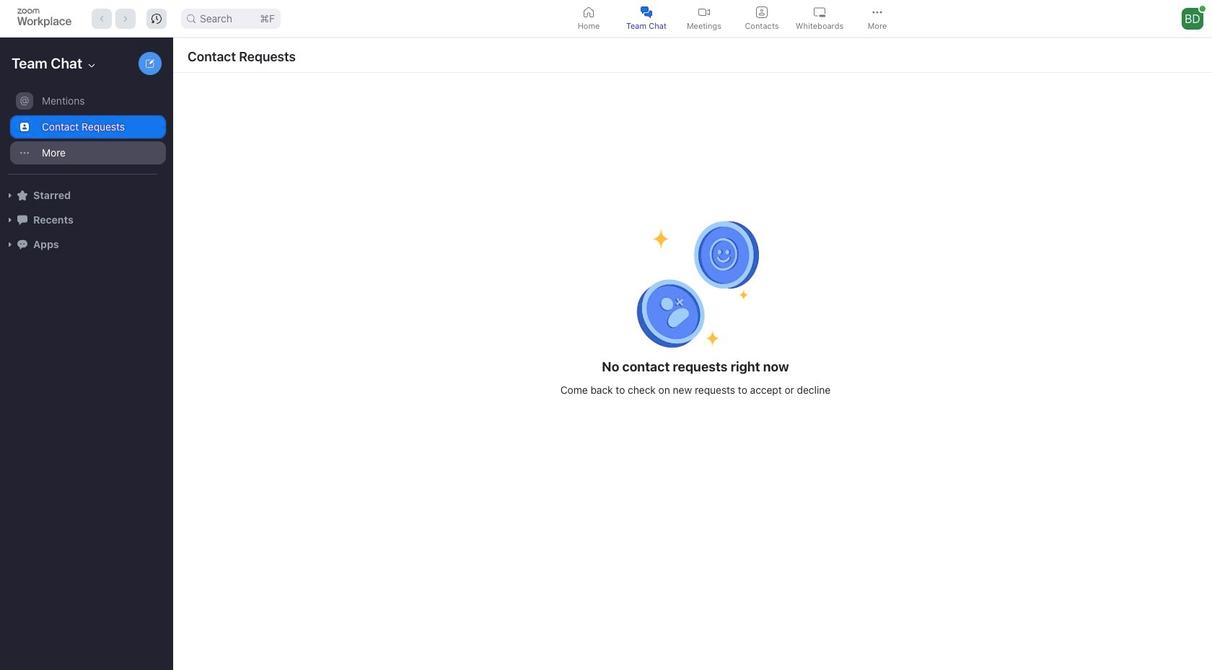 Task type: locate. For each thing, give the bounding box(es) containing it.
triangle right image
[[6, 191, 14, 200], [6, 191, 14, 200], [6, 216, 14, 224], [6, 216, 14, 224], [6, 240, 14, 249]]

group
[[0, 88, 166, 175]]

history image
[[152, 13, 162, 23]]

magnifier image
[[187, 14, 196, 23], [187, 14, 196, 23]]

starred tree item
[[6, 183, 166, 208]]

chat image
[[17, 215, 27, 225], [17, 215, 27, 225]]

online image
[[1200, 6, 1206, 11], [1200, 6, 1206, 11]]

star image
[[17, 190, 27, 200]]

apps tree item
[[6, 232, 166, 257]]

recents tree item
[[6, 208, 166, 232]]

new image
[[146, 59, 154, 68]]

tab list
[[562, 2, 908, 35]]

tree
[[0, 87, 170, 271]]



Task type: describe. For each thing, give the bounding box(es) containing it.
chatbot image
[[17, 239, 27, 250]]

star image
[[17, 190, 27, 200]]

new image
[[146, 59, 154, 68]]

chatbot image
[[17, 239, 27, 250]]

chevron down small image
[[86, 60, 98, 71]]

triangle right image for apps tree item
[[6, 240, 14, 249]]

chevron down small image
[[86, 60, 98, 71]]

triangle right image for recents tree item
[[6, 216, 14, 224]]

triangle right image for starred tree item
[[6, 191, 14, 200]]

history image
[[152, 13, 162, 23]]

triangle right image
[[6, 240, 14, 249]]



Task type: vqa. For each thing, say whether or not it's contained in the screenshot.
Triangle Right icon inside APPS "TREE ITEM"
yes



